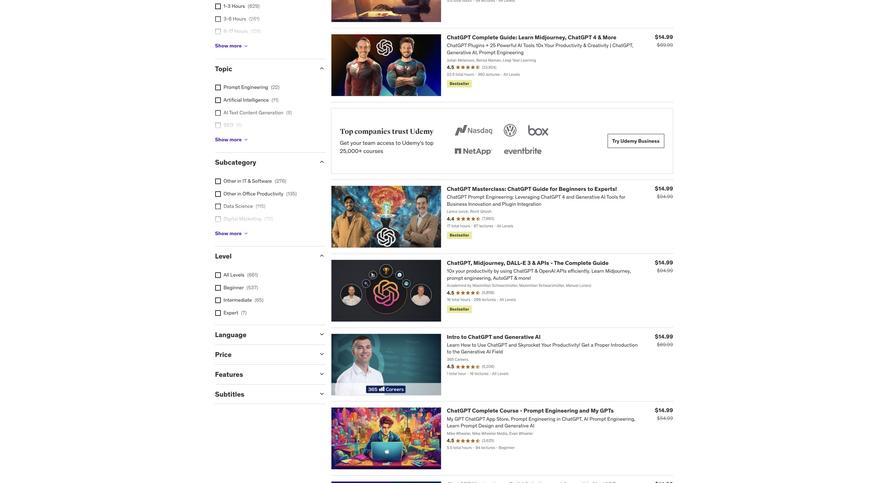 Task type: describe. For each thing, give the bounding box(es) containing it.
team
[[363, 139, 376, 147]]

0 vertical spatial and
[[493, 334, 503, 341]]

science
[[235, 203, 253, 210]]

other in office productivity (135)
[[224, 191, 297, 197]]

chatgpt, midjourney, dall-e 3 & apis - the complete guide link
[[447, 259, 609, 267]]

subtitles
[[215, 390, 244, 399]]

1 horizontal spatial guide
[[593, 259, 609, 267]]

seo
[[224, 122, 233, 128]]

1-3 hours (629)
[[224, 3, 260, 9]]

4
[[593, 34, 597, 41]]

6-17 hours (128)
[[224, 28, 261, 34]]

volkswagen image
[[503, 123, 518, 138]]

complete for chatgpt complete course - prompt engineering and my gpts
[[472, 408, 498, 415]]

artificial
[[224, 97, 242, 103]]

small image for topic
[[318, 65, 325, 72]]

(70)
[[264, 216, 273, 222]]

to inside the top companies trust udemy get your team access to udemy's top 25,000+ courses
[[396, 139, 401, 147]]

e
[[523, 259, 526, 267]]

small image for language
[[318, 331, 325, 338]]

0 vertical spatial -
[[551, 259, 553, 267]]

trust
[[392, 127, 409, 136]]

1-
[[224, 3, 228, 9]]

copywriting
[[224, 135, 250, 141]]

top
[[425, 139, 434, 147]]

show more for subcategory
[[215, 230, 242, 237]]

$14.99 for chatgpt complete course - prompt engineering and my gpts
[[655, 407, 673, 414]]

udemy's
[[402, 139, 424, 147]]

beginner
[[224, 285, 244, 291]]

chatgpt complete course - prompt engineering and my gpts link
[[447, 408, 614, 415]]

levels
[[230, 272, 244, 278]]

chatgpt complete guide: learn midjourney, chatgpt 4 & more link
[[447, 34, 617, 41]]

other for other in it & software (276)
[[224, 178, 236, 184]]

topic button
[[215, 64, 313, 73]]

more
[[603, 34, 617, 41]]

xsmall image for 6-
[[215, 29, 221, 34]]

$69.99 for chatgpt complete guide: learn midjourney, chatgpt 4 & more
[[657, 42, 673, 48]]

apis
[[537, 259, 549, 267]]

expert (7)
[[224, 310, 247, 316]]

(135)
[[286, 191, 297, 197]]

1 vertical spatial and
[[579, 408, 590, 415]]

intelligence
[[243, 97, 269, 103]]

eventbrite image
[[503, 144, 543, 160]]

get
[[340, 139, 349, 147]]

xsmall image for expert
[[215, 310, 221, 316]]

subtitles button
[[215, 390, 313, 399]]

level
[[215, 252, 232, 261]]

$69.99 for intro to chatgpt and generative ai
[[657, 342, 673, 348]]

show for subcategory
[[215, 230, 228, 237]]

small image for subcategory
[[318, 159, 325, 166]]

all levels (661)
[[224, 272, 258, 278]]

hours for 6-17 hours
[[234, 28, 248, 34]]

other for other in office productivity (135)
[[224, 191, 236, 197]]

xsmall image for 3-
[[215, 16, 221, 22]]

1 horizontal spatial prompt
[[524, 408, 544, 415]]

17+
[[224, 41, 231, 47]]

1 vertical spatial udemy
[[621, 138, 637, 144]]

show more button for subcategory
[[215, 227, 249, 241]]

in for office
[[237, 191, 241, 197]]

show more button for topic
[[215, 133, 249, 147]]

1 vertical spatial engineering
[[545, 408, 578, 415]]

intro
[[447, 334, 460, 341]]

access
[[377, 139, 394, 147]]

$94.99 for chatgpt, midjourney, dall-e 3 & apis - the complete guide
[[657, 268, 673, 274]]

ai text content generation (8)
[[224, 109, 292, 116]]

2 vertical spatial &
[[532, 259, 536, 267]]

xsmall image for digital marketing
[[215, 217, 221, 222]]

guide:
[[500, 34, 517, 41]]

top companies trust udemy get your team access to udemy's top 25,000+ courses
[[340, 127, 434, 155]]

(8)
[[286, 109, 292, 116]]

1 vertical spatial ai
[[535, 334, 541, 341]]

data
[[224, 203, 234, 210]]

generation
[[259, 109, 283, 116]]

(22)
[[271, 84, 280, 91]]

other in it & software (276)
[[224, 178, 286, 184]]

seo (5)
[[224, 122, 242, 128]]

1 vertical spatial midjourney,
[[473, 259, 505, 267]]

$14.99 $69.99 for chatgpt complete guide: learn midjourney, chatgpt 4 & more
[[655, 33, 673, 48]]

courses
[[363, 147, 383, 155]]

2 horizontal spatial &
[[598, 34, 601, 41]]

chatgpt complete course - prompt engineering and my gpts
[[447, 408, 614, 415]]

0 vertical spatial engineering
[[241, 84, 268, 91]]

companies
[[355, 127, 391, 136]]

language button
[[215, 331, 313, 339]]

your
[[350, 139, 361, 147]]

1 show more button from the top
[[215, 39, 249, 53]]

the
[[554, 259, 564, 267]]

learn
[[518, 34, 534, 41]]

business
[[638, 138, 660, 144]]

try udemy business link
[[608, 134, 664, 148]]

$14.99 $54.99
[[655, 407, 673, 422]]

17+ hours
[[224, 41, 246, 47]]

text
[[229, 109, 238, 116]]

digital
[[224, 216, 238, 222]]

all
[[224, 272, 229, 278]]

it
[[243, 178, 247, 184]]

hours right 17+
[[233, 41, 246, 47]]

xsmall image for intermediate
[[215, 298, 221, 304]]

xsmall image for other in it & software
[[215, 179, 221, 184]]

my
[[591, 408, 599, 415]]

(128)
[[251, 28, 261, 34]]

software
[[252, 178, 272, 184]]

(276)
[[275, 178, 286, 184]]

try
[[612, 138, 619, 144]]

marketing
[[239, 216, 262, 222]]

17
[[229, 28, 233, 34]]

netapp image
[[453, 144, 494, 160]]

experts!
[[595, 185, 617, 193]]

0 horizontal spatial guide
[[533, 185, 549, 193]]

(115)
[[256, 203, 265, 210]]

1 show more from the top
[[215, 43, 242, 49]]

(261)
[[249, 15, 260, 22]]

in for it
[[237, 178, 241, 184]]

more for topic
[[229, 136, 242, 143]]

(65)
[[255, 297, 264, 304]]



Task type: locate. For each thing, give the bounding box(es) containing it.
xsmall image for seo
[[215, 123, 221, 128]]

1 xsmall image from the top
[[215, 16, 221, 22]]

25,000+
[[340, 147, 362, 155]]

$14.99 $94.99 for chatgpt, midjourney, dall-e 3 & apis - the complete guide
[[655, 259, 673, 274]]

2 $94.99 from the top
[[657, 268, 673, 274]]

productivity
[[257, 191, 283, 197]]

intro to chatgpt and generative ai link
[[447, 334, 541, 341]]

0 horizontal spatial udemy
[[410, 127, 434, 136]]

entrepreneurship
[[224, 229, 262, 235]]

3 more from the top
[[229, 230, 242, 237]]

5 small image from the top
[[318, 391, 325, 398]]

0 vertical spatial guide
[[533, 185, 549, 193]]

show more down seo
[[215, 136, 242, 143]]

udemy inside the top companies trust udemy get your team access to udemy's top 25,000+ courses
[[410, 127, 434, 136]]

1 $14.99 $94.99 from the top
[[655, 185, 673, 200]]

small image for level
[[318, 252, 325, 260]]

show down seo
[[215, 136, 228, 143]]

6 xsmall image from the top
[[215, 310, 221, 316]]

xsmall image left all
[[215, 273, 221, 278]]

1 vertical spatial complete
[[565, 259, 592, 267]]

1 horizontal spatial to
[[461, 334, 467, 341]]

price button
[[215, 351, 313, 359]]

$69.99
[[657, 42, 673, 48], [657, 342, 673, 348]]

0 horizontal spatial 3
[[228, 3, 231, 9]]

1 vertical spatial $69.99
[[657, 342, 673, 348]]

1 vertical spatial show
[[215, 136, 228, 143]]

digital marketing (70)
[[224, 216, 273, 222]]

more down digital
[[229, 230, 242, 237]]

$14.99 for intro to chatgpt and generative ai
[[655, 333, 673, 340]]

1 vertical spatial other
[[224, 191, 236, 197]]

3 right e
[[527, 259, 531, 267]]

guide
[[533, 185, 549, 193], [593, 259, 609, 267]]

small image
[[318, 159, 325, 166], [318, 371, 325, 378]]

$14.99 for chatgpt masterclass: chatgpt guide for beginners to experts!
[[655, 185, 673, 192]]

$54.99
[[657, 416, 673, 422]]

2 $14.99 $94.99 from the top
[[655, 259, 673, 274]]

1 vertical spatial in
[[237, 191, 241, 197]]

1 $14.99 from the top
[[655, 33, 673, 40]]

1 in from the top
[[237, 178, 241, 184]]

3 small image from the top
[[318, 331, 325, 338]]

complete left course on the bottom of page
[[472, 408, 498, 415]]

in
[[237, 178, 241, 184], [237, 191, 241, 197]]

hours right 6 at the top left
[[233, 15, 246, 22]]

6-
[[224, 28, 229, 34]]

complete
[[472, 34, 498, 41], [565, 259, 592, 267], [472, 408, 498, 415]]

0 horizontal spatial to
[[396, 139, 401, 147]]

- left 'the' at the right of page
[[551, 259, 553, 267]]

$14.99 $94.99
[[655, 185, 673, 200], [655, 259, 673, 274]]

engineering
[[241, 84, 268, 91], [545, 408, 578, 415]]

3
[[228, 3, 231, 9], [527, 259, 531, 267]]

midjourney, left dall-
[[473, 259, 505, 267]]

intro to chatgpt and generative ai
[[447, 334, 541, 341]]

2 in from the top
[[237, 191, 241, 197]]

show more button down 17
[[215, 39, 249, 53]]

0 horizontal spatial -
[[520, 408, 522, 415]]

show more button down digital
[[215, 227, 249, 241]]

xsmall image
[[215, 4, 221, 9], [243, 43, 249, 49], [215, 85, 221, 91], [215, 123, 221, 128], [243, 137, 249, 143], [215, 179, 221, 184], [215, 191, 221, 197], [215, 204, 221, 210], [215, 217, 221, 222], [243, 231, 249, 237], [215, 285, 221, 291], [215, 298, 221, 304]]

$14.99 for chatgpt, midjourney, dall-e 3 & apis - the complete guide
[[655, 259, 673, 266]]

in left office
[[237, 191, 241, 197]]

intermediate (65)
[[224, 297, 264, 304]]

4 xsmall image from the top
[[215, 110, 221, 116]]

in left the it
[[237, 178, 241, 184]]

1 vertical spatial to
[[588, 185, 593, 193]]

2 small image from the top
[[318, 371, 325, 378]]

5 xsmall image from the top
[[215, 273, 221, 278]]

2 vertical spatial to
[[461, 334, 467, 341]]

$14.99 $94.99 for chatgpt masterclass: chatgpt guide for beginners to experts!
[[655, 185, 673, 200]]

& right '4'
[[598, 34, 601, 41]]

ai right generative
[[535, 334, 541, 341]]

prompt up artificial
[[224, 84, 240, 91]]

subcategory button
[[215, 158, 313, 167]]

complete right 'the' at the right of page
[[565, 259, 592, 267]]

1 horizontal spatial -
[[551, 259, 553, 267]]

0 vertical spatial show more button
[[215, 39, 249, 53]]

0 vertical spatial $14.99 $94.99
[[655, 185, 673, 200]]

course
[[500, 408, 519, 415]]

0 vertical spatial other
[[224, 178, 236, 184]]

2 other from the top
[[224, 191, 236, 197]]

topic
[[215, 64, 232, 73]]

$14.99 $69.99 for intro to chatgpt and generative ai
[[655, 333, 673, 348]]

udemy right try
[[621, 138, 637, 144]]

xsmall image left 6-
[[215, 29, 221, 34]]

(11)
[[272, 97, 278, 103]]

show
[[215, 43, 228, 49], [215, 136, 228, 143], [215, 230, 228, 237]]

show more for topic
[[215, 136, 242, 143]]

1 vertical spatial $94.99
[[657, 268, 673, 274]]

1 vertical spatial show more button
[[215, 133, 249, 147]]

(7)
[[241, 310, 247, 316]]

and left generative
[[493, 334, 503, 341]]

1 show from the top
[[215, 43, 228, 49]]

0 vertical spatial small image
[[318, 159, 325, 166]]

masterclass:
[[472, 185, 506, 193]]

0 vertical spatial 3
[[228, 3, 231, 9]]

to
[[396, 139, 401, 147], [588, 185, 593, 193], [461, 334, 467, 341]]

show more down digital
[[215, 230, 242, 237]]

0 vertical spatial $14.99 $69.99
[[655, 33, 673, 48]]

hours for 1-3 hours
[[232, 3, 245, 9]]

3 up 6 at the top left
[[228, 3, 231, 9]]

complete left guide:
[[472, 34, 498, 41]]

features
[[215, 370, 243, 379]]

1 vertical spatial -
[[520, 408, 522, 415]]

xsmall image for ai
[[215, 110, 221, 116]]

2 show from the top
[[215, 136, 228, 143]]

1 horizontal spatial engineering
[[545, 408, 578, 415]]

2 $69.99 from the top
[[657, 342, 673, 348]]

more
[[229, 43, 242, 49], [229, 136, 242, 143], [229, 230, 242, 237]]

xsmall image for all
[[215, 273, 221, 278]]

0 horizontal spatial ai
[[224, 109, 228, 116]]

show down 6-
[[215, 43, 228, 49]]

artificial intelligence (11)
[[224, 97, 278, 103]]

0 horizontal spatial engineering
[[241, 84, 268, 91]]

2 $14.99 $69.99 from the top
[[655, 333, 673, 348]]

- right course on the bottom of page
[[520, 408, 522, 415]]

small image
[[318, 65, 325, 72], [318, 252, 325, 260], [318, 331, 325, 338], [318, 351, 325, 358], [318, 391, 325, 398]]

0 vertical spatial to
[[396, 139, 401, 147]]

0 vertical spatial midjourney,
[[535, 34, 567, 41]]

chatgpt,
[[447, 259, 472, 267]]

0 vertical spatial show
[[215, 43, 228, 49]]

3 show more button from the top
[[215, 227, 249, 241]]

& left the apis
[[532, 259, 536, 267]]

1 vertical spatial prompt
[[524, 408, 544, 415]]

chatgpt complete guide: learn midjourney, chatgpt 4 & more
[[447, 34, 617, 41]]

2 more from the top
[[229, 136, 242, 143]]

& right the it
[[248, 178, 251, 184]]

xsmall image left artificial
[[215, 97, 221, 103]]

prompt right course on the bottom of page
[[524, 408, 544, 415]]

0 vertical spatial in
[[237, 178, 241, 184]]

box image
[[527, 123, 550, 138]]

1 vertical spatial $14.99 $94.99
[[655, 259, 673, 274]]

0 vertical spatial $94.99
[[657, 194, 673, 200]]

chatgpt
[[447, 34, 471, 41], [568, 34, 592, 41], [447, 185, 471, 193], [507, 185, 531, 193], [468, 334, 492, 341], [447, 408, 471, 415]]

xsmall image left 3-
[[215, 16, 221, 22]]

0 horizontal spatial &
[[248, 178, 251, 184]]

nasdaq image
[[453, 123, 494, 138]]

0 vertical spatial ai
[[224, 109, 228, 116]]

3 xsmall image from the top
[[215, 97, 221, 103]]

1 horizontal spatial &
[[532, 259, 536, 267]]

1 vertical spatial $14.99 $69.99
[[655, 333, 673, 348]]

midjourney,
[[535, 34, 567, 41], [473, 259, 505, 267]]

0 horizontal spatial midjourney,
[[473, 259, 505, 267]]

for
[[550, 185, 557, 193]]

0 horizontal spatial and
[[493, 334, 503, 341]]

1 $14.99 $69.99 from the top
[[655, 33, 673, 48]]

gpts
[[600, 408, 614, 415]]

1 horizontal spatial udemy
[[621, 138, 637, 144]]

language
[[215, 331, 247, 339]]

1 horizontal spatial midjourney,
[[535, 34, 567, 41]]

2 horizontal spatial to
[[588, 185, 593, 193]]

2 vertical spatial more
[[229, 230, 242, 237]]

4 small image from the top
[[318, 351, 325, 358]]

try udemy business
[[612, 138, 660, 144]]

2 show more from the top
[[215, 136, 242, 143]]

expert
[[224, 310, 238, 316]]

xsmall image
[[215, 16, 221, 22], [215, 29, 221, 34], [215, 97, 221, 103], [215, 110, 221, 116], [215, 273, 221, 278], [215, 310, 221, 316]]

1 horizontal spatial and
[[579, 408, 590, 415]]

-
[[551, 259, 553, 267], [520, 408, 522, 415]]

show for topic
[[215, 136, 228, 143]]

0 horizontal spatial prompt
[[224, 84, 240, 91]]

generative
[[505, 334, 534, 341]]

0 vertical spatial &
[[598, 34, 601, 41]]

xsmall image for prompt engineering
[[215, 85, 221, 91]]

5 $14.99 from the top
[[655, 407, 673, 414]]

$94.99
[[657, 194, 673, 200], [657, 268, 673, 274]]

$14.99 $69.99
[[655, 33, 673, 48], [655, 333, 673, 348]]

complete for chatgpt complete guide: learn midjourney, chatgpt 4 & more
[[472, 34, 498, 41]]

3-6 hours (261)
[[224, 15, 260, 22]]

hours right 1-
[[232, 3, 245, 9]]

ai left text
[[224, 109, 228, 116]]

$14.99 for chatgpt complete guide: learn midjourney, chatgpt 4 & more
[[655, 33, 673, 40]]

2 vertical spatial complete
[[472, 408, 498, 415]]

beginner (537)
[[224, 285, 258, 291]]

more down seo (5)
[[229, 136, 242, 143]]

1 vertical spatial small image
[[318, 371, 325, 378]]

2 vertical spatial show
[[215, 230, 228, 237]]

1 vertical spatial show more
[[215, 136, 242, 143]]

(629)
[[248, 3, 260, 9]]

3 show more from the top
[[215, 230, 242, 237]]

4 $14.99 from the top
[[655, 333, 673, 340]]

0 vertical spatial udemy
[[410, 127, 434, 136]]

xsmall image left expert
[[215, 310, 221, 316]]

2 vertical spatial show more
[[215, 230, 242, 237]]

small image for features
[[318, 371, 325, 378]]

xsmall image for artificial
[[215, 97, 221, 103]]

3 show from the top
[[215, 230, 228, 237]]

xsmall image for data science
[[215, 204, 221, 210]]

$94.99 for chatgpt masterclass: chatgpt guide for beginners to experts!
[[657, 194, 673, 200]]

2 show more button from the top
[[215, 133, 249, 147]]

0 vertical spatial prompt
[[224, 84, 240, 91]]

1 vertical spatial 3
[[527, 259, 531, 267]]

prompt engineering (22)
[[224, 84, 280, 91]]

to right intro
[[461, 334, 467, 341]]

more down 17
[[229, 43, 242, 49]]

udemy up top
[[410, 127, 434, 136]]

2 small image from the top
[[318, 252, 325, 260]]

1 other from the top
[[224, 178, 236, 184]]

other up 'data'
[[224, 191, 236, 197]]

1 vertical spatial &
[[248, 178, 251, 184]]

xsmall image for other in office productivity
[[215, 191, 221, 197]]

1 small image from the top
[[318, 159, 325, 166]]

dall-
[[507, 259, 523, 267]]

0 vertical spatial $69.99
[[657, 42, 673, 48]]

1 $69.99 from the top
[[657, 42, 673, 48]]

and left my
[[579, 408, 590, 415]]

engineering up intelligence
[[241, 84, 268, 91]]

1 horizontal spatial 3
[[527, 259, 531, 267]]

xsmall image left text
[[215, 110, 221, 116]]

3-
[[224, 15, 229, 22]]

3 $14.99 from the top
[[655, 259, 673, 266]]

1 horizontal spatial ai
[[535, 334, 541, 341]]

hours for 3-6 hours
[[233, 15, 246, 22]]

chatgpt masterclass: chatgpt guide for beginners to experts! link
[[447, 185, 617, 193]]

to down trust
[[396, 139, 401, 147]]

small image for subtitles
[[318, 391, 325, 398]]

udemy
[[410, 127, 434, 136], [621, 138, 637, 144]]

xsmall image for 1-3 hours
[[215, 4, 221, 9]]

engineering left my
[[545, 408, 578, 415]]

data science (115)
[[224, 203, 265, 210]]

features button
[[215, 370, 313, 379]]

midjourney, right learn
[[535, 34, 567, 41]]

$14.99
[[655, 33, 673, 40], [655, 185, 673, 192], [655, 259, 673, 266], [655, 333, 673, 340], [655, 407, 673, 414]]

1 vertical spatial more
[[229, 136, 242, 143]]

more for subcategory
[[229, 230, 242, 237]]

content
[[240, 109, 257, 116]]

1 vertical spatial guide
[[593, 259, 609, 267]]

2 vertical spatial show more button
[[215, 227, 249, 241]]

2 xsmall image from the top
[[215, 29, 221, 34]]

(5)
[[236, 122, 242, 128]]

&
[[598, 34, 601, 41], [248, 178, 251, 184], [532, 259, 536, 267]]

show more button down seo (5)
[[215, 133, 249, 147]]

0 vertical spatial show more
[[215, 43, 242, 49]]

small image for price
[[318, 351, 325, 358]]

top
[[340, 127, 353, 136]]

1 more from the top
[[229, 43, 242, 49]]

chatgpt, midjourney, dall-e 3 & apis - the complete guide
[[447, 259, 609, 267]]

1 $94.99 from the top
[[657, 194, 673, 200]]

0 vertical spatial more
[[229, 43, 242, 49]]

hours right 17
[[234, 28, 248, 34]]

(661)
[[247, 272, 258, 278]]

price
[[215, 351, 232, 359]]

0 vertical spatial complete
[[472, 34, 498, 41]]

2 $14.99 from the top
[[655, 185, 673, 192]]

1 small image from the top
[[318, 65, 325, 72]]

show down digital
[[215, 230, 228, 237]]

other left the it
[[224, 178, 236, 184]]

show more down 6-
[[215, 43, 242, 49]]

xsmall image for beginner
[[215, 285, 221, 291]]

to left experts!
[[588, 185, 593, 193]]

intermediate
[[224, 297, 252, 304]]



Task type: vqa. For each thing, say whether or not it's contained in the screenshot.


